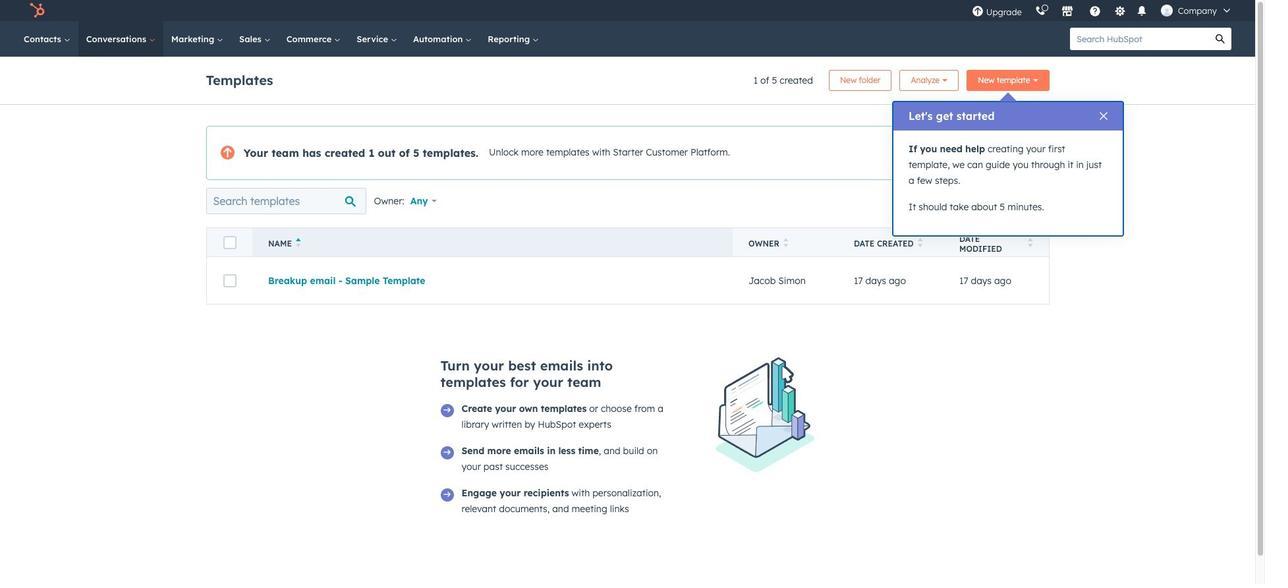 Task type: vqa. For each thing, say whether or not it's contained in the screenshot.
James Peterson image
no



Task type: describe. For each thing, give the bounding box(es) containing it.
close image
[[1100, 112, 1108, 120]]

Search search field
[[206, 188, 366, 214]]

1 press to sort. element from the left
[[784, 238, 789, 249]]

Search HubSpot search field
[[1071, 28, 1210, 50]]

ascending sort. press to sort descending. image
[[296, 238, 301, 247]]



Task type: locate. For each thing, give the bounding box(es) containing it.
2 horizontal spatial press to sort. element
[[1028, 238, 1033, 249]]

press to sort. image for third press to sort. element from right
[[784, 238, 789, 247]]

ascending sort. press to sort descending. element
[[296, 238, 301, 249]]

press to sort. element
[[784, 238, 789, 249], [918, 238, 923, 249], [1028, 238, 1033, 249]]

press to sort. image for third press to sort. element from left
[[1028, 238, 1033, 247]]

3 press to sort. element from the left
[[1028, 238, 1033, 249]]

0 horizontal spatial press to sort. element
[[784, 238, 789, 249]]

2 press to sort. image from the left
[[1028, 238, 1033, 247]]

press to sort. image
[[784, 238, 789, 247], [1028, 238, 1033, 247]]

1 horizontal spatial press to sort. image
[[1028, 238, 1033, 247]]

2 press to sort. element from the left
[[918, 238, 923, 249]]

1 press to sort. image from the left
[[784, 238, 789, 247]]

1 horizontal spatial press to sort. element
[[918, 238, 923, 249]]

press to sort. image
[[918, 238, 923, 247]]

menu
[[966, 0, 1240, 21]]

jacob simon image
[[1161, 5, 1173, 16]]

0 horizontal spatial press to sort. image
[[784, 238, 789, 247]]

banner
[[206, 66, 1050, 91]]

marketplaces image
[[1062, 6, 1074, 18]]



